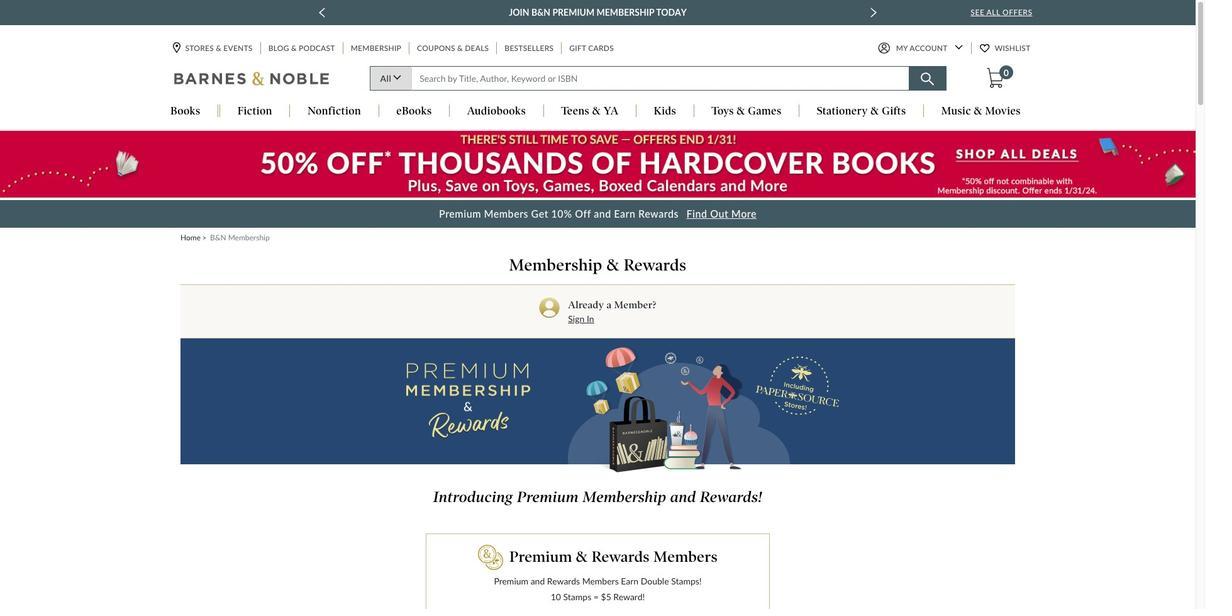 Task type: locate. For each thing, give the bounding box(es) containing it.
teens
[[561, 105, 590, 117]]

earn up reward!
[[621, 576, 639, 587]]

all down membership link
[[380, 73, 392, 84]]

0 vertical spatial members
[[484, 208, 529, 220]]

=
[[594, 592, 599, 602]]

rewards left find
[[639, 208, 679, 220]]

2 horizontal spatial members
[[654, 548, 718, 566]]

my account
[[897, 44, 948, 53]]

rewards up 10
[[547, 576, 580, 587]]

& for membership
[[607, 255, 620, 275]]

stamps
[[564, 592, 592, 602]]

premium for members
[[439, 208, 481, 220]]

membership
[[597, 7, 655, 18], [351, 44, 402, 53], [228, 233, 270, 242], [510, 255, 603, 275]]

membership link
[[350, 42, 403, 54]]

see all offers link
[[971, 8, 1033, 17]]

ya
[[604, 105, 619, 117]]

members
[[484, 208, 529, 220], [654, 548, 718, 566], [583, 576, 619, 587]]

home link
[[181, 233, 201, 242]]

and
[[594, 208, 612, 220], [531, 576, 545, 587]]

membership right home in the left of the page
[[228, 233, 270, 242]]

1 horizontal spatial b&n
[[532, 7, 551, 18]]

0 horizontal spatial and
[[531, 576, 545, 587]]

& right 'toys'
[[737, 105, 746, 117]]

including paper source stores! image
[[756, 356, 839, 415]]

rewards
[[639, 208, 679, 220], [624, 255, 687, 275], [592, 548, 650, 566], [547, 576, 580, 587]]

deals
[[465, 44, 489, 53]]

0
[[1004, 67, 1010, 78]]

teens & ya button
[[544, 105, 636, 119]]

cards
[[589, 44, 614, 53]]

wishlist link
[[980, 42, 1032, 54]]

1 vertical spatial and
[[531, 576, 545, 587]]

b&n right home in the left of the page
[[210, 233, 226, 242]]

& left ya
[[593, 105, 601, 117]]

fiction button
[[220, 105, 290, 119]]

& up premium and rewards members earn double stamps! 10 stamps = $5 reward!
[[576, 548, 588, 566]]

&
[[216, 44, 222, 53], [291, 44, 297, 53], [458, 44, 463, 53], [593, 105, 601, 117], [737, 105, 746, 117], [871, 105, 880, 117], [975, 105, 983, 117], [607, 255, 620, 275], [576, 548, 588, 566]]

podcast
[[299, 44, 335, 53]]

join
[[509, 7, 530, 18]]

1 horizontal spatial all
[[987, 8, 1001, 17]]

1 vertical spatial all
[[380, 73, 392, 84]]

2 vertical spatial members
[[583, 576, 619, 587]]

cart image
[[987, 68, 1004, 88]]

ebooks button
[[379, 105, 449, 119]]

introducing premium membership and rewards!
[[433, 488, 763, 506]]

more
[[732, 208, 757, 220]]

membership & rewards main content
[[0, 131, 1196, 609]]

0 horizontal spatial all
[[380, 73, 392, 84]]

& inside button
[[593, 105, 601, 117]]

stationery & gifts button
[[800, 105, 924, 119]]

1 horizontal spatial members
[[583, 576, 619, 587]]

0 button
[[986, 65, 1014, 89]]

see all offers
[[971, 8, 1033, 17]]

& left gifts at top right
[[871, 105, 880, 117]]

rewards for premium and rewards members earn double stamps! 10 stamps = $5 reward!
[[547, 576, 580, 587]]

earn
[[614, 208, 636, 220], [621, 576, 639, 587]]

earn right off
[[614, 208, 636, 220]]

b&n
[[532, 7, 551, 18], [210, 233, 226, 242]]

stationery
[[817, 105, 868, 117]]

kids
[[654, 105, 677, 117]]

membership sign in icon image
[[540, 298, 560, 318]]

None field
[[412, 66, 910, 91]]

& for teens
[[593, 105, 601, 117]]

& up a
[[607, 255, 620, 275]]

b&n membership
[[210, 233, 270, 242]]

all
[[987, 8, 1001, 17], [380, 73, 392, 84]]

members left get
[[484, 208, 529, 220]]

premium
[[553, 7, 595, 18], [439, 208, 481, 220], [517, 488, 579, 506], [510, 548, 573, 566], [494, 576, 529, 587]]

membership & rewards
[[510, 255, 687, 275]]

premium members get 10% off and earn rewards find out more
[[439, 208, 757, 220]]

fiction
[[238, 105, 272, 117]]

1 vertical spatial earn
[[621, 576, 639, 587]]

& right stores
[[216, 44, 222, 53]]

& right the music
[[975, 105, 983, 117]]

membership up membership sign in icon at the left
[[510, 255, 603, 275]]

1 vertical spatial members
[[654, 548, 718, 566]]

sign in link
[[569, 313, 594, 326]]

games
[[749, 105, 782, 117]]

rewards up member?
[[624, 255, 687, 275]]

down arrow image
[[955, 45, 963, 50]]

a
[[607, 299, 612, 311]]

premium inside premium and rewards members earn double stamps! 10 stamps = $5 reward!
[[494, 576, 529, 587]]

members up stamps!
[[654, 548, 718, 566]]

all right see
[[987, 8, 1001, 17]]

join b&n premium membership today link
[[509, 5, 687, 20]]

books
[[171, 105, 201, 117]]

membership up all link
[[351, 44, 402, 53]]

0 vertical spatial and
[[594, 208, 612, 220]]

find
[[687, 208, 708, 220]]

members up '='
[[583, 576, 619, 587]]

b&n right the join
[[532, 7, 551, 18]]

rewards up premium and rewards members earn double stamps! 10 stamps = $5 reward!
[[592, 548, 650, 566]]

kids button
[[637, 105, 694, 119]]

membership and rewards!
[[583, 488, 763, 506]]

& for music
[[975, 105, 983, 117]]

b&n inside "membership & rewards" main content
[[210, 233, 226, 242]]

1 horizontal spatial and
[[594, 208, 612, 220]]

rewards for membership & rewards
[[624, 255, 687, 275]]

coupons & deals
[[417, 44, 489, 53]]

1 vertical spatial b&n
[[210, 233, 226, 242]]

0 horizontal spatial b&n
[[210, 233, 226, 242]]

Search by Title, Author, Keyword or ISBN text field
[[412, 66, 910, 91]]

& right blog
[[291, 44, 297, 53]]

today
[[657, 7, 687, 18]]

members inside premium and rewards members earn double stamps! 10 stamps = $5 reward!
[[583, 576, 619, 587]]

rewards inside premium and rewards members earn double stamps! 10 stamps = $5 reward!
[[547, 576, 580, 587]]

& left deals
[[458, 44, 463, 53]]

music & movies button
[[925, 105, 1039, 119]]

previous slide / item image
[[319, 8, 325, 18]]



Task type: vqa. For each thing, say whether or not it's contained in the screenshot.
Today
yes



Task type: describe. For each thing, give the bounding box(es) containing it.
10
[[551, 592, 561, 602]]

& for stores
[[216, 44, 222, 53]]

logo image
[[174, 71, 330, 89]]

& for blog
[[291, 44, 297, 53]]

stores
[[185, 44, 214, 53]]

coupons
[[417, 44, 456, 53]]

toys & games button
[[695, 105, 799, 119]]

premium and rewards members earn double stamps! 10 stamps = $5 reward!
[[494, 576, 702, 602]]

bestsellers link
[[504, 42, 555, 54]]

introducing
[[433, 488, 513, 506]]

& for coupons
[[458, 44, 463, 53]]

stores & events link
[[173, 42, 254, 54]]

premium membership & rewards image
[[406, 354, 530, 449]]

& for toys
[[737, 105, 746, 117]]

reward!
[[614, 592, 645, 602]]

gift cards link
[[568, 42, 615, 54]]

$5
[[601, 592, 612, 602]]

nonfiction
[[308, 105, 361, 117]]

all link
[[370, 66, 412, 91]]

bestsellers
[[505, 44, 554, 53]]

audiobooks
[[467, 105, 526, 117]]

get
[[532, 208, 549, 220]]

gift
[[570, 44, 587, 53]]

music
[[942, 105, 972, 117]]

members for premium and rewards members earn double stamps! 10 stamps = $5 reward!
[[583, 576, 619, 587]]

stores & events
[[185, 44, 253, 53]]

books button
[[153, 105, 218, 119]]

50% off thousans of hardcover books, plus, save on toys, games, boxed calendars and more image
[[0, 131, 1196, 198]]

see
[[971, 8, 985, 17]]

member?
[[615, 299, 657, 311]]

music & movies
[[942, 105, 1021, 117]]

search image
[[921, 73, 935, 86]]

offers
[[1003, 8, 1033, 17]]

ebooks
[[397, 105, 432, 117]]

rewards for premium & rewards members
[[592, 548, 650, 566]]

user image
[[878, 42, 890, 54]]

events
[[224, 44, 253, 53]]

0 vertical spatial all
[[987, 8, 1001, 17]]

wishlist
[[995, 44, 1031, 53]]

out
[[711, 208, 729, 220]]

b&n membership link
[[210, 233, 270, 242]]

sign
[[569, 313, 585, 324]]

0 horizontal spatial members
[[484, 208, 529, 220]]

movies
[[986, 105, 1021, 117]]

b&n icon image
[[478, 545, 503, 570]]

premium & rewards members
[[510, 548, 718, 566]]

membership up cards
[[597, 7, 655, 18]]

already
[[569, 299, 604, 311]]

blog & podcast
[[269, 44, 335, 53]]

off
[[575, 208, 591, 220]]

premium for &
[[510, 548, 573, 566]]

next slide / item image
[[871, 8, 877, 18]]

& for stationery
[[871, 105, 880, 117]]

gifts
[[883, 105, 907, 117]]

members for premium & rewards members
[[654, 548, 718, 566]]

double
[[641, 576, 669, 587]]

and inside premium and rewards members earn double stamps! 10 stamps = $5 reward!
[[531, 576, 545, 587]]

teens & ya
[[561, 105, 619, 117]]

stationery & gifts
[[817, 105, 907, 117]]

my account button
[[878, 42, 963, 54]]

blog
[[269, 44, 289, 53]]

blog & podcast link
[[267, 42, 336, 54]]

home
[[181, 233, 201, 242]]

my
[[897, 44, 908, 53]]

0 vertical spatial b&n
[[532, 7, 551, 18]]

toys
[[712, 105, 734, 117]]

gift cards
[[570, 44, 614, 53]]

already a member? sign in
[[569, 299, 657, 324]]

toys & games
[[712, 105, 782, 117]]

earn inside premium and rewards members earn double stamps! 10 stamps = $5 reward!
[[621, 576, 639, 587]]

0 vertical spatial earn
[[614, 208, 636, 220]]

join b&n premium membership today
[[509, 7, 687, 18]]

coupons & deals link
[[416, 42, 491, 54]]

& for premium
[[576, 548, 588, 566]]

premium for and
[[494, 576, 529, 587]]

audiobooks button
[[450, 105, 544, 119]]

illustration: b&n tote, books, b&n café items, packages image
[[568, 345, 790, 476]]

account
[[910, 44, 948, 53]]

stamps!
[[672, 576, 702, 587]]

10%
[[552, 208, 573, 220]]

nonfiction button
[[290, 105, 379, 119]]

in
[[587, 313, 594, 324]]



